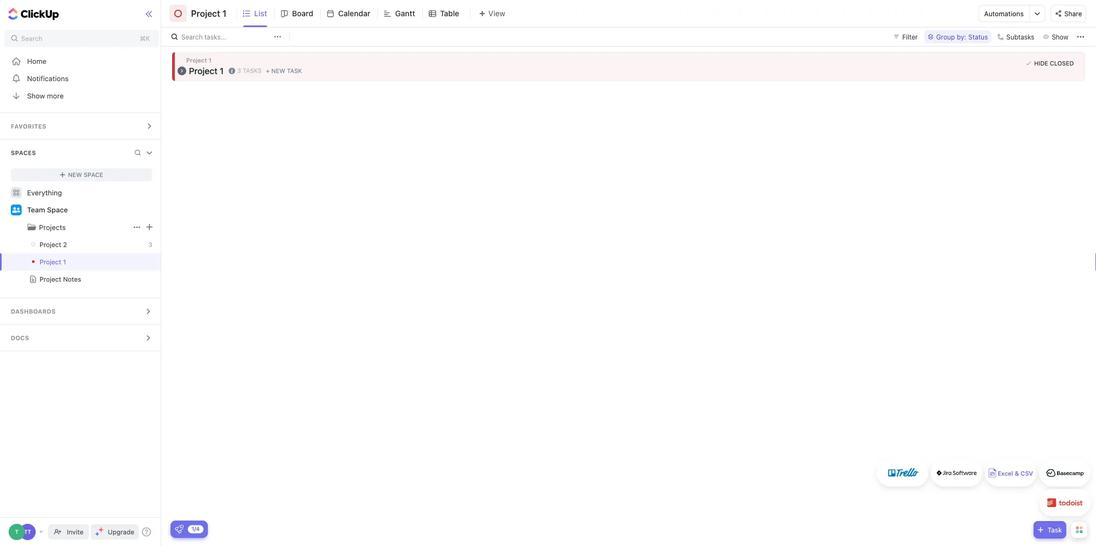 Task type: describe. For each thing, give the bounding box(es) containing it.
project for project notes link
[[40, 276, 61, 283]]

show button
[[1040, 30, 1072, 43]]

automations button
[[979, 5, 1030, 22]]

automations
[[985, 10, 1024, 17]]

csv
[[1021, 470, 1034, 477]]

new inside sidebar navigation
[[68, 171, 82, 178]]

status
[[969, 33, 989, 41]]

project notes link
[[0, 271, 141, 288]]

space for new space
[[84, 171, 103, 178]]

project for project 1 dropdown button
[[189, 66, 218, 76]]

search for search
[[21, 35, 42, 42]]

by:
[[957, 33, 967, 41]]

tasks...
[[205, 33, 226, 41]]

list info image
[[229, 68, 235, 74]]

+
[[266, 67, 270, 74]]

user friends image
[[12, 207, 20, 213]]

excel
[[998, 470, 1014, 477]]

new space
[[68, 171, 103, 178]]

3 for 3 tasks + new task
[[237, 67, 241, 74]]

project 1 inside project 1 link
[[40, 258, 66, 266]]

upgrade
[[108, 529, 134, 536]]

favorites button
[[0, 113, 163, 139]]

show for show
[[1052, 33, 1069, 41]]

1 inside button
[[223, 8, 227, 19]]

1 down tasks...
[[209, 57, 212, 64]]

project 1 down search tasks...
[[186, 57, 212, 64]]

everything
[[27, 189, 62, 197]]

hide
[[1035, 60, 1049, 67]]

project 1 button
[[187, 2, 227, 25]]

2 projects link from the left
[[39, 219, 131, 236]]

subtasks button
[[994, 30, 1038, 43]]

gantt
[[395, 9, 415, 18]]

table link
[[440, 0, 464, 27]]

tasks
[[243, 67, 262, 74]]

team
[[27, 206, 45, 214]]

tt
[[24, 529, 31, 535]]

search for search tasks...
[[181, 33, 203, 41]]

calendar
[[338, 9, 371, 18]]

favorites
[[11, 123, 46, 130]]

group
[[937, 33, 956, 41]]

search tasks...
[[181, 33, 226, 41]]

project 1 inside project 1 button
[[191, 8, 227, 19]]

onboarding checklist button element
[[175, 525, 184, 534]]

hide closed
[[1035, 60, 1074, 67]]

project down search tasks...
[[186, 57, 207, 64]]

sidebar navigation
[[0, 0, 164, 546]]

team space
[[27, 206, 68, 214]]

board
[[292, 9, 313, 18]]

board link
[[292, 0, 318, 27]]

excel & csv link
[[986, 460, 1037, 487]]

project 1 link
[[0, 253, 141, 271]]

view button
[[470, 7, 509, 20]]



Task type: vqa. For each thing, say whether or not it's contained in the screenshot.
pizza slice icon
no



Task type: locate. For each thing, give the bounding box(es) containing it.
sparkle svg 2 image
[[95, 532, 100, 536]]

task
[[287, 67, 302, 74]]

new inside 3 tasks + new task
[[272, 67, 285, 74]]

project for project 1 link
[[40, 258, 61, 266]]

show more
[[27, 92, 64, 100]]

1 down 2
[[63, 258, 66, 266]]

&
[[1015, 470, 1020, 477]]

1 inside dropdown button
[[220, 66, 224, 76]]

0 horizontal spatial new
[[68, 171, 82, 178]]

0 vertical spatial 3
[[237, 67, 241, 74]]

0 vertical spatial new
[[272, 67, 285, 74]]

list link
[[254, 0, 272, 27]]

new
[[272, 67, 285, 74], [68, 171, 82, 178]]

3 inside sidebar navigation
[[149, 241, 152, 248]]

calendar link
[[338, 0, 375, 27]]

team space link
[[27, 201, 153, 219]]

0 horizontal spatial search
[[21, 35, 42, 42]]

share button
[[1051, 5, 1087, 22]]

closed
[[1050, 60, 1074, 67]]

project 1 left list info icon
[[189, 66, 224, 76]]

spaces
[[11, 149, 36, 157]]

0 vertical spatial space
[[84, 171, 103, 178]]

project notes
[[40, 276, 81, 283]]

group by: status
[[937, 33, 989, 41]]

project inside button
[[191, 8, 220, 19]]

1 projects link from the left
[[1, 219, 131, 236]]

gantt link
[[395, 0, 420, 27]]

space
[[84, 171, 103, 178], [47, 206, 68, 214]]

more
[[47, 92, 64, 100]]

list
[[254, 9, 267, 18]]

⌘k
[[140, 35, 150, 42]]

1 horizontal spatial 3
[[237, 67, 241, 74]]

show for show more
[[27, 92, 45, 100]]

space up everything link
[[84, 171, 103, 178]]

0 vertical spatial show
[[1052, 33, 1069, 41]]

3
[[237, 67, 241, 74], [149, 241, 152, 248]]

onboarding checklist button image
[[175, 525, 184, 534]]

notifications link
[[0, 70, 163, 87]]

projects
[[39, 223, 66, 232]]

1 inside sidebar navigation
[[63, 258, 66, 266]]

everything link
[[0, 184, 163, 201]]

project for project 2 link
[[40, 241, 61, 249]]

project inside dropdown button
[[189, 66, 218, 76]]

1 vertical spatial show
[[27, 92, 45, 100]]

0 horizontal spatial space
[[47, 206, 68, 214]]

dropdown menu image
[[146, 224, 153, 230]]

home link
[[0, 53, 163, 70]]

1 left list info icon
[[220, 66, 224, 76]]

notes
[[63, 276, 81, 283]]

new up everything link
[[68, 171, 82, 178]]

subtasks
[[1007, 33, 1035, 41]]

project 2 link
[[0, 236, 141, 253]]

3 tasks + new task
[[237, 67, 302, 74]]

show left more
[[27, 92, 45, 100]]

view
[[489, 9, 506, 18]]

t
[[15, 529, 19, 535]]

0 horizontal spatial show
[[27, 92, 45, 100]]

1/4
[[192, 526, 200, 532]]

new right "+"
[[272, 67, 285, 74]]

filter
[[903, 33, 918, 41]]

docs
[[11, 335, 29, 342]]

show inside dropdown button
[[1052, 33, 1069, 41]]

2
[[63, 241, 67, 249]]

search inside sidebar navigation
[[21, 35, 42, 42]]

3 inside 3 tasks + new task
[[237, 67, 241, 74]]

1 horizontal spatial search
[[181, 33, 203, 41]]

1 horizontal spatial space
[[84, 171, 103, 178]]

invite
[[67, 529, 84, 536]]

space up projects
[[47, 206, 68, 214]]

project 1 inside project 1 dropdown button
[[189, 66, 224, 76]]

project left notes
[[40, 276, 61, 283]]

projects link
[[1, 219, 131, 236], [39, 219, 131, 236]]

1 up "search tasks..." text field
[[223, 8, 227, 19]]

project down project 2
[[40, 258, 61, 266]]

1
[[223, 8, 227, 19], [209, 57, 212, 64], [220, 66, 224, 76], [63, 258, 66, 266]]

project 1 button
[[177, 63, 227, 78]]

search left tasks...
[[181, 33, 203, 41]]

3 right list info icon
[[237, 67, 241, 74]]

dashboards
[[11, 308, 56, 315]]

space for team space
[[47, 206, 68, 214]]

hide closed button
[[1024, 58, 1077, 69]]

1 horizontal spatial show
[[1052, 33, 1069, 41]]

home
[[27, 57, 46, 65]]

1 vertical spatial 3
[[149, 241, 152, 248]]

share
[[1065, 10, 1083, 17]]

task
[[1048, 526, 1063, 534]]

sparkle svg 1 image
[[99, 527, 104, 533]]

1 vertical spatial new
[[68, 171, 82, 178]]

project up search tasks...
[[191, 8, 220, 19]]

3 down dropdown menu icon at left top
[[149, 241, 152, 248]]

project 1
[[191, 8, 227, 19], [186, 57, 212, 64], [189, 66, 224, 76], [40, 258, 66, 266]]

project left 2
[[40, 241, 61, 249]]

show
[[1052, 33, 1069, 41], [27, 92, 45, 100]]

project 2
[[40, 241, 67, 249]]

3 for 3
[[149, 241, 152, 248]]

filter button
[[890, 30, 923, 43]]

search
[[181, 33, 203, 41], [21, 35, 42, 42]]

project
[[191, 8, 220, 19], [186, 57, 207, 64], [189, 66, 218, 76], [40, 241, 61, 249], [40, 258, 61, 266], [40, 276, 61, 283]]

upgrade link
[[91, 525, 139, 540]]

project 1 down project 2
[[40, 258, 66, 266]]

project 1 up search tasks...
[[191, 8, 227, 19]]

1 horizontal spatial new
[[272, 67, 285, 74]]

1 vertical spatial space
[[47, 206, 68, 214]]

notifications
[[27, 74, 69, 83]]

show inside sidebar navigation
[[27, 92, 45, 100]]

excel & csv
[[998, 470, 1034, 477]]

search up home
[[21, 35, 42, 42]]

0 horizontal spatial 3
[[149, 241, 152, 248]]

project left list info icon
[[189, 66, 218, 76]]

table
[[440, 9, 459, 18]]

show down 'share' button
[[1052, 33, 1069, 41]]

Search tasks... text field
[[181, 29, 271, 44]]



